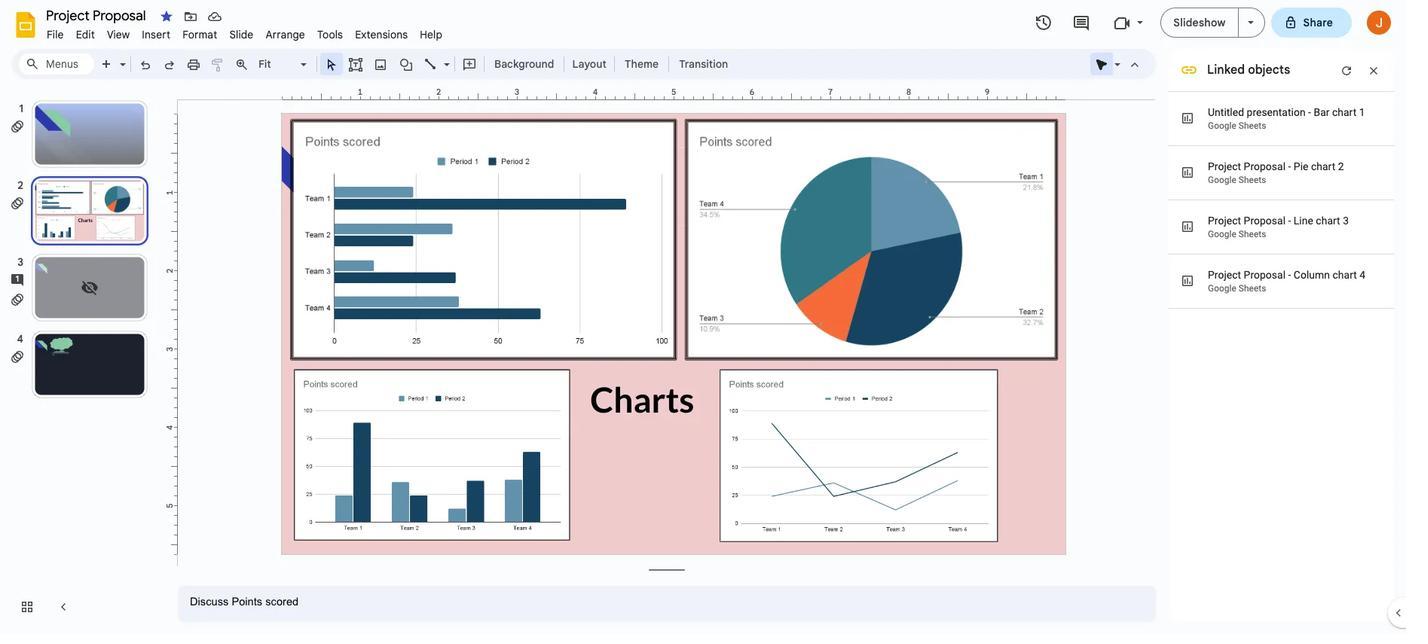 Task type: vqa. For each thing, say whether or not it's contained in the screenshot.
- corresponding to Bar
yes



Task type: locate. For each thing, give the bounding box(es) containing it.
extensions menu item
[[349, 26, 414, 44]]

proposal for pie
[[1244, 161, 1286, 173]]

presentation
[[1247, 106, 1306, 118]]

google down project proposal - line chart 3 element
[[1208, 229, 1236, 240]]

- left 'bar'
[[1308, 106, 1311, 118]]

sheets down project proposal - pie chart 2 element
[[1239, 175, 1266, 185]]

- left line
[[1288, 215, 1291, 227]]

chart left 3
[[1316, 215, 1340, 227]]

proposal
[[1244, 161, 1286, 173], [1244, 215, 1286, 227], [1244, 269, 1286, 281]]

google
[[1208, 121, 1236, 131], [1208, 175, 1236, 185], [1208, 229, 1236, 240], [1208, 283, 1236, 294]]

4 sheets from the top
[[1239, 283, 1266, 294]]

- left column
[[1288, 269, 1291, 281]]

- left pie
[[1288, 161, 1291, 173]]

-
[[1308, 106, 1311, 118], [1288, 161, 1291, 173], [1288, 215, 1291, 227], [1288, 269, 1291, 281]]

help
[[420, 28, 442, 41]]

- for column
[[1288, 269, 1291, 281]]

navigation
[[0, 85, 166, 634]]

0 vertical spatial project
[[1208, 161, 1241, 173]]

sheets for project proposal - pie chart 2
[[1239, 175, 1266, 185]]

google down project proposal - column chart 4 element
[[1208, 283, 1236, 294]]

transition
[[679, 57, 728, 71]]

chart
[[1332, 106, 1357, 118], [1311, 161, 1335, 173], [1316, 215, 1340, 227], [1333, 269, 1357, 281]]

chart inside project proposal - column chart 4 google sheets
[[1333, 269, 1357, 281]]

1 proposal from the top
[[1244, 161, 1286, 173]]

2 google from the top
[[1208, 175, 1236, 185]]

insert
[[142, 28, 170, 41]]

- inside project proposal - column chart 4 google sheets
[[1288, 269, 1291, 281]]

menu bar
[[41, 20, 448, 44]]

project proposal - line chart 3 google sheets
[[1208, 215, 1349, 240]]

1 vertical spatial project
[[1208, 215, 1241, 227]]

proposal inside project proposal - column chart 4 google sheets
[[1244, 269, 1286, 281]]

2 vertical spatial project
[[1208, 269, 1241, 281]]

1 sheets from the top
[[1239, 121, 1266, 131]]

chart left 4
[[1333, 269, 1357, 281]]

3 project from the top
[[1208, 269, 1241, 281]]

1 google from the top
[[1208, 121, 1236, 131]]

0 vertical spatial proposal
[[1244, 161, 1286, 173]]

background button
[[488, 53, 561, 75]]

shape image
[[398, 54, 415, 75]]

navigation inside linked objects application
[[0, 85, 166, 634]]

objects
[[1248, 63, 1290, 78]]

new slide with layout image
[[116, 54, 126, 60]]

sheets down project proposal - column chart 4 element
[[1239, 283, 1266, 294]]

menu bar containing file
[[41, 20, 448, 44]]

proposal left line
[[1244, 215, 1286, 227]]

pie
[[1294, 161, 1309, 173]]

google down untitled
[[1208, 121, 1236, 131]]

3 proposal from the top
[[1244, 269, 1286, 281]]

1 vertical spatial proposal
[[1244, 215, 1286, 227]]

proposal inside the project proposal - pie chart 2 google sheets
[[1244, 161, 1286, 173]]

sheets for project proposal - line chart 3
[[1239, 229, 1266, 240]]

project inside project proposal - line chart 3 google sheets
[[1208, 215, 1241, 227]]

help menu item
[[414, 26, 448, 44]]

2 sheets from the top
[[1239, 175, 1266, 185]]

Menus field
[[19, 54, 94, 75]]

3 sheets from the top
[[1239, 229, 1266, 240]]

sheets for project proposal - column chart 4
[[1239, 283, 1266, 294]]

chart inside project proposal - line chart 3 google sheets
[[1316, 215, 1340, 227]]

chart for column
[[1333, 269, 1357, 281]]

arrange
[[266, 28, 305, 41]]

edit
[[76, 28, 95, 41]]

insert image image
[[372, 54, 389, 75]]

tools
[[317, 28, 343, 41]]

3
[[1343, 215, 1349, 227]]

google inside project proposal - column chart 4 google sheets
[[1208, 283, 1236, 294]]

google inside the project proposal - pie chart 2 google sheets
[[1208, 175, 1236, 185]]

project down the project proposal - pie chart 2 google sheets
[[1208, 215, 1241, 227]]

sheets inside project proposal - line chart 3 google sheets
[[1239, 229, 1266, 240]]

file menu item
[[41, 26, 70, 44]]

sheets
[[1239, 121, 1266, 131], [1239, 175, 1266, 185], [1239, 229, 1266, 240], [1239, 283, 1266, 294]]

format menu item
[[176, 26, 223, 44]]

- inside project proposal - line chart 3 google sheets
[[1288, 215, 1291, 227]]

2 project from the top
[[1208, 215, 1241, 227]]

project inside the project proposal - pie chart 2 google sheets
[[1208, 161, 1241, 173]]

Zoom text field
[[256, 54, 298, 75]]

google inside project proposal - line chart 3 google sheets
[[1208, 229, 1236, 240]]

project down project proposal - line chart 3 google sheets
[[1208, 269, 1241, 281]]

- inside the project proposal - pie chart 2 google sheets
[[1288, 161, 1291, 173]]

share button
[[1271, 8, 1352, 38]]

bar
[[1314, 106, 1330, 118]]

sheets down project proposal - line chart 3 element
[[1239, 229, 1266, 240]]

layout button
[[568, 53, 611, 75]]

slideshow button
[[1161, 8, 1238, 38]]

project down untitled
[[1208, 161, 1241, 173]]

presentation options image
[[1248, 21, 1254, 24]]

project inside project proposal - column chart 4 google sheets
[[1208, 269, 1241, 281]]

project for project proposal - pie chart 2
[[1208, 161, 1241, 173]]

chart left 1
[[1332, 106, 1357, 118]]

tools menu item
[[311, 26, 349, 44]]

- inside the untitled presentation - bar chart 1 google sheets
[[1308, 106, 1311, 118]]

chart for bar
[[1332, 106, 1357, 118]]

google for project proposal - column chart 4
[[1208, 283, 1236, 294]]

view
[[107, 28, 130, 41]]

proposal inside project proposal - line chart 3 google sheets
[[1244, 215, 1286, 227]]

sheets inside the untitled presentation - bar chart 1 google sheets
[[1239, 121, 1266, 131]]

menu bar banner
[[0, 0, 1406, 634]]

google down project proposal - pie chart 2 element
[[1208, 175, 1236, 185]]

google inside the untitled presentation - bar chart 1 google sheets
[[1208, 121, 1236, 131]]

Zoom field
[[254, 54, 313, 75]]

Rename text field
[[41, 6, 154, 24]]

sheets down presentation at the top right
[[1239, 121, 1266, 131]]

3 google from the top
[[1208, 229, 1236, 240]]

sheets inside the project proposal - pie chart 2 google sheets
[[1239, 175, 1266, 185]]

chart left 2
[[1311, 161, 1335, 173]]

1 project from the top
[[1208, 161, 1241, 173]]

project proposal - pie chart 2 google sheets
[[1208, 161, 1344, 185]]

project
[[1208, 161, 1241, 173], [1208, 215, 1241, 227], [1208, 269, 1241, 281]]

chart inside the untitled presentation - bar chart 1 google sheets
[[1332, 106, 1357, 118]]

4 google from the top
[[1208, 283, 1236, 294]]

chart inside the project proposal - pie chart 2 google sheets
[[1311, 161, 1335, 173]]

arrange menu item
[[260, 26, 311, 44]]

proposal left column
[[1244, 269, 1286, 281]]

theme
[[625, 57, 659, 71]]

2 vertical spatial proposal
[[1244, 269, 1286, 281]]

sheets inside project proposal - column chart 4 google sheets
[[1239, 283, 1266, 294]]

2 proposal from the top
[[1244, 215, 1286, 227]]

google for project proposal - line chart 3
[[1208, 229, 1236, 240]]

file
[[47, 28, 64, 41]]

share
[[1303, 16, 1333, 29]]

proposal left pie
[[1244, 161, 1286, 173]]



Task type: describe. For each thing, give the bounding box(es) containing it.
layout
[[572, 57, 607, 71]]

transition button
[[672, 53, 735, 75]]

live pointer settings image
[[1111, 54, 1121, 60]]

4
[[1360, 269, 1366, 281]]

project proposal - column chart 4 google sheets
[[1208, 269, 1366, 294]]

menu bar inside menu bar banner
[[41, 20, 448, 44]]

column
[[1294, 269, 1330, 281]]

linked objects application
[[0, 0, 1406, 634]]

main toolbar
[[93, 53, 736, 75]]

mode and view toolbar
[[1090, 49, 1147, 79]]

edit menu item
[[70, 26, 101, 44]]

line
[[1294, 215, 1313, 227]]

untitled presentation - bar chart 1 element
[[1208, 106, 1365, 118]]

linked objects
[[1207, 63, 1290, 78]]

- for bar
[[1308, 106, 1311, 118]]

project proposal - column chart 4 element
[[1208, 269, 1366, 281]]

project for project proposal - column chart 4
[[1208, 269, 1241, 281]]

format
[[182, 28, 217, 41]]

slideshow
[[1174, 16, 1226, 29]]

- for pie
[[1288, 161, 1291, 173]]

project proposal - line chart 3 element
[[1208, 215, 1349, 227]]

view menu item
[[101, 26, 136, 44]]

chart for line
[[1316, 215, 1340, 227]]

sheets for untitled presentation - bar chart 1
[[1239, 121, 1266, 131]]

linked objects section
[[1166, 0, 1394, 622]]

slide menu item
[[223, 26, 260, 44]]

1
[[1359, 106, 1365, 118]]

Star checkbox
[[156, 6, 177, 27]]

chart for pie
[[1311, 161, 1335, 173]]

background
[[494, 57, 554, 71]]

google for project proposal - pie chart 2
[[1208, 175, 1236, 185]]

project for project proposal - line chart 3
[[1208, 215, 1241, 227]]

proposal for column
[[1244, 269, 1286, 281]]

linked
[[1207, 63, 1245, 78]]

untitled presentation - bar chart 1 google sheets
[[1208, 106, 1365, 131]]

theme button
[[618, 53, 665, 75]]

untitled
[[1208, 106, 1244, 118]]

google for untitled presentation - bar chart 1
[[1208, 121, 1236, 131]]

2
[[1338, 161, 1344, 173]]

insert menu item
[[136, 26, 176, 44]]

project proposal - pie chart 2 element
[[1208, 161, 1344, 173]]

extensions
[[355, 28, 408, 41]]

proposal for line
[[1244, 215, 1286, 227]]

slide
[[229, 28, 253, 41]]

- for line
[[1288, 215, 1291, 227]]



